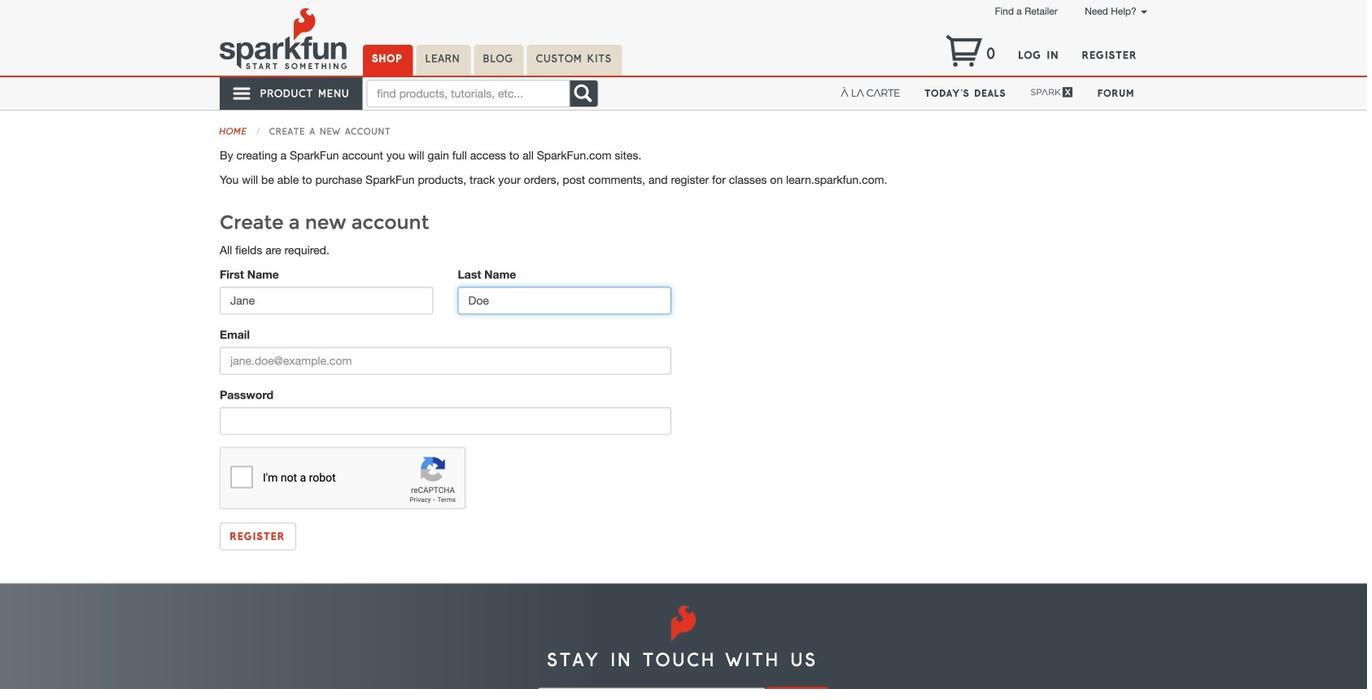 Task type: describe. For each thing, give the bounding box(es) containing it.
hamburger image
[[232, 84, 253, 103]]

jane.doe@example.com email field
[[220, 347, 671, 375]]

Jane text field
[[220, 287, 433, 314]]

Email address email field
[[538, 688, 766, 689]]



Task type: locate. For each thing, give the bounding box(es) containing it.
Doe text field
[[458, 287, 671, 314]]

find products, tutorials, etc... text field
[[367, 80, 570, 107]]

form
[[208, 266, 684, 550]]

None submit
[[220, 523, 296, 550], [766, 687, 829, 689], [220, 523, 296, 550], [766, 687, 829, 689]]

None password field
[[220, 407, 671, 435]]



Task type: vqa. For each thing, say whether or not it's contained in the screenshot.
hamburger icon
yes



